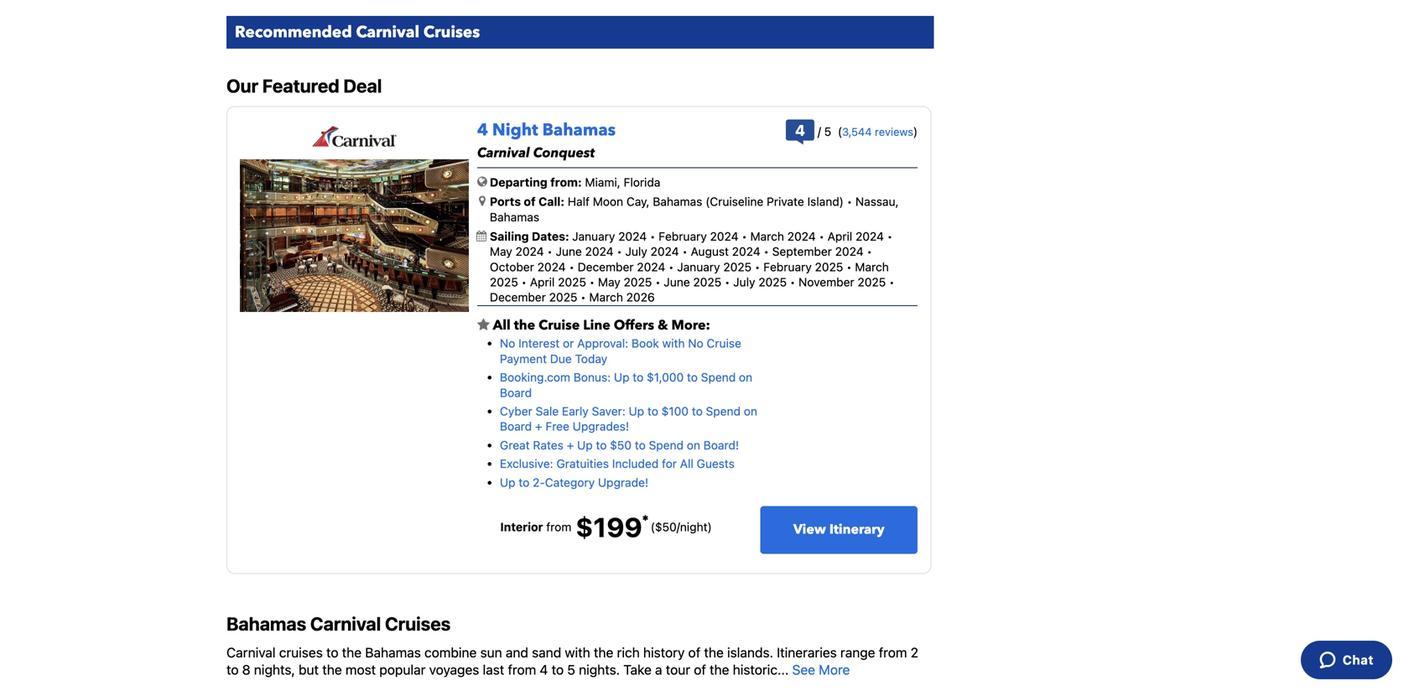 Task type: vqa. For each thing, say whether or not it's contained in the screenshot.
the 5 in Carnival cruises to the Bahamas combine sun and sand with the rich history of the islands. Itineraries range from 2 to 8 nights, but the most popular voyages last from 4 to 5 nights. Take a tour of the historic
yes



Task type: describe. For each thing, give the bounding box(es) containing it.
$100
[[662, 404, 689, 418]]

1 board from the top
[[500, 386, 532, 400]]

rich
[[617, 645, 640, 661]]

2 vertical spatial of
[[694, 662, 706, 678]]

more:
[[672, 316, 710, 335]]

call:
[[539, 195, 565, 209]]

2024 up november
[[835, 245, 864, 259]]

0 horizontal spatial from
[[508, 662, 536, 678]]

to left 8
[[227, 662, 239, 678]]

saver:
[[592, 404, 626, 418]]

star image
[[477, 318, 490, 332]]

3,544
[[842, 125, 872, 138]]

ports
[[490, 195, 521, 209]]

august
[[691, 245, 729, 259]]

view itinerary
[[794, 521, 885, 539]]

• april 2025 • may 2025 • june 2025 • july 2025 • november 2025 • december 2025 • march 2026
[[490, 275, 895, 304]]

march inside january 2024 • february 2024 • march 2024 • april 2024 • may 2024 • june 2024 • july 2024 • august 2024 • september 2024 • october 2024 • december 2024 • january 2025 • february 2025
[[750, 229, 784, 243]]

moon
[[593, 195, 623, 209]]

historic
[[733, 662, 778, 678]]

but
[[299, 662, 319, 678]]

to down sand
[[552, 662, 564, 678]]

bahamas inside 4 night bahamas carnival conquest
[[542, 119, 616, 142]]

up up gratuities
[[577, 438, 593, 452]]

july inside • april 2025 • may 2025 • june 2025 • july 2025 • november 2025 • december 2025 • march 2026
[[733, 275, 755, 289]]

january 2024 • february 2024 • march 2024 • april 2024 • may 2024 • june 2024 • july 2024 • august 2024 • september 2024 • october 2024 • december 2024 • january 2025 • february 2025
[[490, 229, 893, 274]]

sailing dates:
[[490, 229, 572, 243]]

0 vertical spatial /
[[818, 125, 821, 138]]

range
[[841, 645, 875, 661]]

book
[[632, 337, 659, 350]]

great rates + up to $50 to spend on board! link
[[500, 438, 739, 452]]

our featured deal
[[227, 75, 382, 96]]

from:
[[550, 175, 582, 189]]

combine
[[424, 645, 477, 661]]

approval:
[[577, 337, 629, 350]]

3,544 reviews link
[[842, 125, 914, 138]]

included
[[612, 457, 659, 471]]

($50 / night)
[[651, 520, 712, 534]]

departing
[[490, 175, 548, 189]]

2024 down cay,
[[618, 229, 647, 243]]

itineraries
[[777, 645, 837, 661]]

/ 5 ( 3,544 reviews )
[[818, 125, 918, 138]]

september
[[772, 245, 832, 259]]

up down no interest or approval: book with no cruise payment due today link
[[614, 370, 630, 384]]

payment
[[500, 352, 547, 366]]

cyber sale early saver: up to $100 to spend on board + free upgrades! link
[[500, 404, 757, 433]]

great
[[500, 438, 530, 452]]

0 horizontal spatial /
[[677, 520, 680, 534]]

the down islands.
[[710, 662, 729, 678]]

2 no from the left
[[688, 337, 704, 350]]

up to 2-category upgrade! link
[[500, 475, 649, 489]]

5 inside carnival cruises to the bahamas combine sun and sand with the rich history of the islands. itineraries range from 2 to 8 nights, but the most popular voyages last from 4 to 5 nights. take a tour of the historic
[[567, 662, 575, 678]]

cruises for recommended carnival cruises
[[424, 21, 480, 43]]

view
[[794, 521, 826, 539]]

rates
[[533, 438, 564, 452]]

march inside march 2025
[[855, 260, 889, 274]]

line
[[583, 316, 611, 335]]

2024 down nassau,
[[856, 229, 884, 243]]

night)
[[680, 520, 712, 534]]

1 no from the left
[[500, 337, 515, 350]]

and
[[506, 645, 528, 661]]

from inside interior from $199
[[546, 520, 572, 534]]

half
[[568, 195, 590, 209]]

to right the $1,000
[[687, 370, 698, 384]]

2024 down dates:
[[537, 260, 566, 274]]

gratuities
[[557, 457, 609, 471]]

with inside carnival cruises to the bahamas combine sun and sand with the rich history of the islands. itineraries range from 2 to 8 nights, but the most popular voyages last from 4 to 5 nights. take a tour of the historic
[[565, 645, 590, 661]]

june inside january 2024 • february 2024 • march 2024 • april 2024 • may 2024 • june 2024 • july 2024 • august 2024 • september 2024 • october 2024 • december 2024 • january 2025 • february 2025
[[556, 245, 582, 259]]

the left islands.
[[704, 645, 724, 661]]

interest
[[519, 337, 560, 350]]

guests
[[697, 457, 735, 471]]

to down bahamas carnival cruises
[[326, 645, 338, 661]]

1 horizontal spatial +
[[567, 438, 574, 452]]

may inside january 2024 • february 2024 • march 2024 • april 2024 • may 2024 • june 2024 • july 2024 • august 2024 • september 2024 • october 2024 • december 2024 • january 2025 • february 2025
[[490, 245, 512, 259]]

4 night bahamas carnival conquest
[[477, 119, 616, 162]]

$50
[[610, 438, 632, 452]]

march 2025
[[490, 260, 889, 289]]

2 horizontal spatial from
[[879, 645, 907, 661]]

nassau, bahamas
[[490, 195, 899, 224]]

october
[[490, 260, 534, 274]]

cruises for bahamas carnival cruises
[[385, 613, 451, 634]]

all the cruise line offers & more:
[[490, 316, 710, 335]]

bahamas carnival cruises
[[227, 613, 451, 634]]

or
[[563, 337, 574, 350]]

2024 down sailing dates: at the left of page
[[516, 245, 544, 259]]

carnival up most
[[310, 613, 381, 634]]

the right but
[[322, 662, 342, 678]]

0 vertical spatial of
[[524, 195, 536, 209]]

2024 right august
[[732, 245, 761, 259]]

for
[[662, 457, 677, 471]]

ports of call:
[[490, 195, 565, 209]]

4 for 4 night bahamas carnival conquest
[[477, 119, 488, 142]]

1 vertical spatial spend
[[706, 404, 741, 418]]

...
[[778, 662, 789, 678]]

0 vertical spatial +
[[535, 420, 542, 433]]

interior
[[500, 520, 543, 534]]

tour
[[666, 662, 690, 678]]

to right $100
[[692, 404, 703, 418]]

booking.com
[[500, 370, 570, 384]]

due
[[550, 352, 572, 366]]



Task type: locate. For each thing, give the bounding box(es) containing it.
2 vertical spatial march
[[589, 290, 623, 304]]

carnival cruise line image
[[312, 125, 397, 148]]

cruise
[[539, 316, 580, 335], [707, 337, 742, 350]]

1 vertical spatial january
[[677, 260, 720, 274]]

april inside january 2024 • february 2024 • march 2024 • april 2024 • may 2024 • june 2024 • july 2024 • august 2024 • september 2024 • october 2024 • december 2024 • january 2025 • february 2025
[[828, 229, 853, 243]]

march up all the cruise line offers & more: at the top of the page
[[589, 290, 623, 304]]

offers
[[614, 316, 654, 335]]

miami,
[[585, 175, 621, 189]]

carnival conquest image
[[240, 159, 469, 312]]

4 for 4
[[795, 121, 805, 139]]

voyages
[[429, 662, 479, 678]]

0 vertical spatial spend
[[701, 370, 736, 384]]

0 vertical spatial with
[[662, 337, 685, 350]]

no down 'more:'
[[688, 337, 704, 350]]

april inside • april 2025 • may 2025 • june 2025 • july 2025 • november 2025 • december 2025 • march 2026
[[530, 275, 555, 289]]

a
[[655, 662, 662, 678]]

2026
[[626, 290, 655, 304]]

0 vertical spatial 5
[[824, 125, 832, 138]]

board down cyber
[[500, 420, 532, 433]]

on left board!
[[687, 438, 700, 452]]

december inside • april 2025 • may 2025 • june 2025 • july 2025 • november 2025 • december 2025 • march 2026
[[490, 290, 546, 304]]

cruises
[[279, 645, 323, 661]]

cay,
[[627, 195, 650, 209]]

to left 2-
[[519, 475, 530, 489]]

0 vertical spatial july
[[625, 245, 647, 259]]

2 horizontal spatial march
[[855, 260, 889, 274]]

1 vertical spatial +
[[567, 438, 574, 452]]

/ right asterisk icon
[[677, 520, 680, 534]]

5 left "(" on the top right of page
[[824, 125, 832, 138]]

carnival down night
[[477, 144, 530, 162]]

january down moon
[[572, 229, 615, 243]]

cyber
[[500, 404, 533, 418]]

may inside • april 2025 • may 2025 • june 2025 • july 2025 • november 2025 • december 2025 • march 2026
[[598, 275, 621, 289]]

bahamas down ports
[[490, 210, 539, 224]]

1 horizontal spatial june
[[664, 275, 690, 289]]

with up "nights."
[[565, 645, 590, 661]]

4 left "(" on the top right of page
[[795, 121, 805, 139]]

december
[[578, 260, 634, 274], [490, 290, 546, 304]]

1 vertical spatial board
[[500, 420, 532, 433]]

june down january 2024 • february 2024 • march 2024 • april 2024 • may 2024 • june 2024 • july 2024 • august 2024 • september 2024 • october 2024 • december 2024 • january 2025 • february 2025
[[664, 275, 690, 289]]

1 horizontal spatial january
[[677, 260, 720, 274]]

from right interior
[[546, 520, 572, 534]]

july up 2026
[[625, 245, 647, 259]]

most
[[346, 662, 376, 678]]

half moon cay, bahamas (cruiseline private island)
[[568, 195, 844, 209]]

view itinerary link
[[760, 506, 918, 554]]

exclusive:
[[500, 457, 553, 471]]

last
[[483, 662, 504, 678]]

0 vertical spatial board
[[500, 386, 532, 400]]

night
[[492, 119, 538, 142]]

departing from: miami, florida
[[490, 175, 661, 189]]

no interest or approval: book with no cruise payment due today booking.com bonus: up to $1,000 to spend on board cyber sale early saver: up to $100 to spend on board + free upgrades! great rates + up to $50 to spend on board! exclusive: gratuities included for all guests up to 2-category upgrade!
[[500, 337, 757, 489]]

2 horizontal spatial 4
[[795, 121, 805, 139]]

free
[[546, 420, 570, 433]]

of right the tour
[[694, 662, 706, 678]]

the up interest
[[514, 316, 535, 335]]

0 vertical spatial from
[[546, 520, 572, 534]]

1 horizontal spatial april
[[828, 229, 853, 243]]

early
[[562, 404, 589, 418]]

carnival up deal
[[356, 21, 420, 43]]

deal
[[343, 75, 382, 96]]

1 horizontal spatial /
[[818, 125, 821, 138]]

islands.
[[727, 645, 773, 661]]

july inside january 2024 • february 2024 • march 2024 • april 2024 • may 2024 • june 2024 • july 2024 • august 2024 • september 2024 • october 2024 • december 2024 • january 2025 • february 2025
[[625, 245, 647, 259]]

sailing
[[490, 229, 529, 243]]

march
[[750, 229, 784, 243], [855, 260, 889, 274], [589, 290, 623, 304]]

cruises
[[424, 21, 480, 43], [385, 613, 451, 634]]

march up september
[[750, 229, 784, 243]]

from down and
[[508, 662, 536, 678]]

spend
[[701, 370, 736, 384], [706, 404, 741, 418], [649, 438, 684, 452]]

0 vertical spatial february
[[659, 229, 707, 243]]

recommended
[[235, 21, 352, 43]]

1 horizontal spatial with
[[662, 337, 685, 350]]

0 horizontal spatial 5
[[567, 662, 575, 678]]

history
[[643, 645, 685, 661]]

to left $100
[[648, 404, 658, 418]]

from
[[546, 520, 572, 534], [879, 645, 907, 661], [508, 662, 536, 678]]

0 horizontal spatial february
[[659, 229, 707, 243]]

4 inside carnival cruises to the bahamas combine sun and sand with the rich history of the islands. itineraries range from 2 to 8 nights, but the most popular voyages last from 4 to 5 nights. take a tour of the historic
[[540, 662, 548, 678]]

4 left night
[[477, 119, 488, 142]]

january down august
[[677, 260, 720, 274]]

5 left "nights."
[[567, 662, 575, 678]]

recommended carnival cruises
[[235, 21, 480, 43]]

2025
[[723, 260, 752, 274], [815, 260, 843, 274], [490, 275, 518, 289], [558, 275, 586, 289], [624, 275, 652, 289], [693, 275, 722, 289], [759, 275, 787, 289], [858, 275, 886, 289], [549, 290, 578, 304]]

)
[[914, 125, 918, 138]]

0 vertical spatial march
[[750, 229, 784, 243]]

1 vertical spatial with
[[565, 645, 590, 661]]

2 vertical spatial on
[[687, 438, 700, 452]]

0 horizontal spatial with
[[565, 645, 590, 661]]

popular
[[379, 662, 426, 678]]

($50
[[651, 520, 677, 534]]

march down nassau,
[[855, 260, 889, 274]]

1 horizontal spatial 4
[[540, 662, 548, 678]]

1 horizontal spatial 5
[[824, 125, 832, 138]]

1 vertical spatial on
[[744, 404, 757, 418]]

florida
[[624, 175, 661, 189]]

2 vertical spatial spend
[[649, 438, 684, 452]]

cruise inside 'no interest or approval: book with no cruise payment due today booking.com bonus: up to $1,000 to spend on board cyber sale early saver: up to $100 to spend on board + free upgrades! great rates + up to $50 to spend on board! exclusive: gratuities included for all guests up to 2-category upgrade!'
[[707, 337, 742, 350]]

1 vertical spatial of
[[688, 645, 701, 661]]

0 horizontal spatial march
[[589, 290, 623, 304]]

booking.com bonus: up to $1,000 to spend on board link
[[500, 370, 753, 400]]

category
[[545, 475, 595, 489]]

0 horizontal spatial no
[[500, 337, 515, 350]]

1 horizontal spatial december
[[578, 260, 634, 274]]

bahamas inside carnival cruises to the bahamas combine sun and sand with the rich history of the islands. itineraries range from 2 to 8 nights, but the most popular voyages last from 4 to 5 nights. take a tour of the historic
[[365, 645, 421, 661]]

sale
[[536, 404, 559, 418]]

0 horizontal spatial july
[[625, 245, 647, 259]]

1 vertical spatial may
[[598, 275, 621, 289]]

may
[[490, 245, 512, 259], [598, 275, 621, 289]]

2 vertical spatial from
[[508, 662, 536, 678]]

1 horizontal spatial from
[[546, 520, 572, 534]]

2 board from the top
[[500, 420, 532, 433]]

sun
[[480, 645, 502, 661]]

february down nassau, bahamas
[[659, 229, 707, 243]]

april down "island)"
[[828, 229, 853, 243]]

to up included in the bottom left of the page
[[635, 438, 646, 452]]

all
[[493, 316, 511, 335], [680, 457, 694, 471]]

0 horizontal spatial january
[[572, 229, 615, 243]]

1 vertical spatial april
[[530, 275, 555, 289]]

march inside • april 2025 • may 2025 • june 2025 • july 2025 • november 2025 • december 2025 • march 2026
[[589, 290, 623, 304]]

december up 2026
[[578, 260, 634, 274]]

with down &
[[662, 337, 685, 350]]

/ left "(" on the top right of page
[[818, 125, 821, 138]]

june inside • april 2025 • may 2025 • june 2025 • july 2025 • november 2025 • december 2025 • march 2026
[[664, 275, 690, 289]]

on right $100
[[744, 404, 757, 418]]

april
[[828, 229, 853, 243], [530, 275, 555, 289]]

2024 up 2026
[[637, 260, 665, 274]]

today
[[575, 352, 608, 366]]

1 vertical spatial cruise
[[707, 337, 742, 350]]

up down exclusive:
[[500, 475, 516, 489]]

spend up for
[[649, 438, 684, 452]]

0 horizontal spatial 4
[[477, 119, 488, 142]]

(
[[838, 125, 842, 138]]

0 horizontal spatial +
[[535, 420, 542, 433]]

5
[[824, 125, 832, 138], [567, 662, 575, 678]]

cruise down 'more:'
[[707, 337, 742, 350]]

on up board!
[[739, 370, 753, 384]]

0 horizontal spatial may
[[490, 245, 512, 259]]

from left 2 at right
[[879, 645, 907, 661]]

0 horizontal spatial april
[[530, 275, 555, 289]]

0 vertical spatial june
[[556, 245, 582, 259]]

1 horizontal spatial february
[[764, 260, 812, 274]]

calendar image
[[476, 231, 487, 242]]

$1,000
[[647, 370, 684, 384]]

1 horizontal spatial may
[[598, 275, 621, 289]]

0 vertical spatial cruises
[[424, 21, 480, 43]]

exclusive: gratuities included for all guests link
[[500, 457, 735, 471]]

1 horizontal spatial all
[[680, 457, 694, 471]]

cruise up or
[[539, 316, 580, 335]]

interior from $199
[[500, 511, 642, 543]]

4 down sand
[[540, 662, 548, 678]]

&
[[658, 316, 668, 335]]

featured
[[262, 75, 340, 96]]

sand
[[532, 645, 561, 661]]

itinerary
[[830, 521, 885, 539]]

on
[[739, 370, 753, 384], [744, 404, 757, 418], [687, 438, 700, 452]]

0 vertical spatial on
[[739, 370, 753, 384]]

2-
[[533, 475, 545, 489]]

all right star 'icon'
[[493, 316, 511, 335]]

dates:
[[532, 229, 569, 243]]

spend right the $1,000
[[701, 370, 736, 384]]

0 vertical spatial january
[[572, 229, 615, 243]]

1 vertical spatial june
[[664, 275, 690, 289]]

8
[[242, 662, 251, 678]]

carnival inside carnival cruises to the bahamas combine sun and sand with the rich history of the islands. itineraries range from 2 to 8 nights, but the most popular voyages last from 4 to 5 nights. take a tour of the historic
[[227, 645, 276, 661]]

bahamas inside nassau, bahamas
[[490, 210, 539, 224]]

1 horizontal spatial july
[[733, 275, 755, 289]]

1 vertical spatial all
[[680, 457, 694, 471]]

1 vertical spatial 5
[[567, 662, 575, 678]]

1 horizontal spatial no
[[688, 337, 704, 350]]

1 vertical spatial march
[[855, 260, 889, 274]]

june down dates:
[[556, 245, 582, 259]]

bahamas up 'conquest'
[[542, 119, 616, 142]]

0 horizontal spatial all
[[493, 316, 511, 335]]

the up most
[[342, 645, 362, 661]]

+ right rates
[[567, 438, 574, 452]]

december inside january 2024 • february 2024 • march 2024 • april 2024 • may 2024 • june 2024 • july 2024 • august 2024 • september 2024 • october 2024 • december 2024 • january 2025 • february 2025
[[578, 260, 634, 274]]

0 horizontal spatial june
[[556, 245, 582, 259]]

0 horizontal spatial december
[[490, 290, 546, 304]]

2024 up march 2025
[[651, 245, 679, 259]]

1 vertical spatial /
[[677, 520, 680, 534]]

0 vertical spatial cruise
[[539, 316, 580, 335]]

+ down sale
[[535, 420, 542, 433]]

all inside 'no interest or approval: book with no cruise payment due today booking.com bonus: up to $1,000 to spend on board cyber sale early saver: up to $100 to spend on board + free upgrades! great rates + up to $50 to spend on board! exclusive: gratuities included for all guests up to 2-category upgrade!'
[[680, 457, 694, 471]]

to down upgrades!
[[596, 438, 607, 452]]

of left call:
[[524, 195, 536, 209]]

may up all the cruise line offers & more: at the top of the page
[[598, 275, 621, 289]]

globe image
[[477, 176, 487, 187]]

4 inside 4 night bahamas carnival conquest
[[477, 119, 488, 142]]

0 horizontal spatial cruise
[[539, 316, 580, 335]]

up right saver:
[[629, 404, 644, 418]]

2
[[911, 645, 919, 661]]

bahamas up the popular
[[365, 645, 421, 661]]

with inside 'no interest or approval: book with no cruise payment due today booking.com bonus: up to $1,000 to spend on board cyber sale early saver: up to $100 to spend on board + free upgrades! great rates + up to $50 to spend on board! exclusive: gratuities included for all guests up to 2-category upgrade!'
[[662, 337, 685, 350]]

bahamas up cruises
[[227, 613, 306, 634]]

asterisk image
[[642, 515, 649, 521]]

bahamas right cay,
[[653, 195, 702, 209]]

of up the tour
[[688, 645, 701, 661]]

0 vertical spatial december
[[578, 260, 634, 274]]

0 vertical spatial may
[[490, 245, 512, 259]]

upgrade!
[[598, 475, 649, 489]]

2024 down moon
[[585, 245, 614, 259]]

1 vertical spatial cruises
[[385, 613, 451, 634]]

carnival inside 4 night bahamas carnival conquest
[[477, 144, 530, 162]]

1 vertical spatial february
[[764, 260, 812, 274]]

0 vertical spatial april
[[828, 229, 853, 243]]

1 vertical spatial july
[[733, 275, 755, 289]]

nights.
[[579, 662, 620, 678]]

to left the $1,000
[[633, 370, 644, 384]]

2024 up august
[[710, 229, 739, 243]]

april down october at the top of page
[[530, 275, 555, 289]]

2024
[[618, 229, 647, 243], [710, 229, 739, 243], [787, 229, 816, 243], [856, 229, 884, 243], [516, 245, 544, 259], [585, 245, 614, 259], [651, 245, 679, 259], [732, 245, 761, 259], [835, 245, 864, 259], [537, 260, 566, 274], [637, 260, 665, 274]]

november
[[799, 275, 855, 289]]

(cruiseline
[[706, 195, 764, 209]]

1 vertical spatial december
[[490, 290, 546, 304]]

carnival cruises to the bahamas combine sun and sand with the rich history of the islands. itineraries range from 2 to 8 nights, but the most popular voyages last from 4 to 5 nights. take a tour of the historic
[[227, 645, 919, 678]]

bahamas
[[542, 119, 616, 142], [653, 195, 702, 209], [490, 210, 539, 224], [227, 613, 306, 634], [365, 645, 421, 661]]

2025 inside march 2025
[[490, 275, 518, 289]]

all right for
[[680, 457, 694, 471]]

our
[[227, 75, 258, 96]]

spend up board!
[[706, 404, 741, 418]]

may down sailing
[[490, 245, 512, 259]]

map marker image
[[479, 195, 486, 207]]

2024 up september
[[787, 229, 816, 243]]

february down september
[[764, 260, 812, 274]]

the up "nights."
[[594, 645, 614, 661]]

0 vertical spatial all
[[493, 316, 511, 335]]

1 horizontal spatial cruise
[[707, 337, 742, 350]]

1 vertical spatial from
[[879, 645, 907, 661]]

july down january 2024 • february 2024 • march 2024 • april 2024 • may 2024 • june 2024 • july 2024 • august 2024 • september 2024 • october 2024 • december 2024 • january 2025 • february 2025
[[733, 275, 755, 289]]

carnival
[[356, 21, 420, 43], [477, 144, 530, 162], [310, 613, 381, 634], [227, 645, 276, 661]]

•
[[844, 195, 856, 209], [650, 229, 655, 243], [742, 229, 747, 243], [819, 229, 825, 243], [887, 229, 893, 243], [547, 245, 553, 259], [617, 245, 622, 259], [682, 245, 688, 259], [764, 245, 769, 259], [867, 245, 872, 259], [569, 260, 575, 274], [669, 260, 674, 274], [755, 260, 760, 274], [843, 260, 855, 274], [521, 275, 527, 289], [589, 275, 595, 289], [655, 275, 661, 289], [725, 275, 730, 289], [790, 275, 796, 289], [889, 275, 895, 289], [581, 290, 586, 304]]

reviews
[[875, 125, 914, 138]]

december down october at the top of page
[[490, 290, 546, 304]]

carnival up 8
[[227, 645, 276, 661]]

$199
[[576, 511, 642, 543]]

take
[[624, 662, 652, 678]]

with
[[662, 337, 685, 350], [565, 645, 590, 661]]

board up cyber
[[500, 386, 532, 400]]

no up payment
[[500, 337, 515, 350]]

july
[[625, 245, 647, 259], [733, 275, 755, 289]]

1 horizontal spatial march
[[750, 229, 784, 243]]



